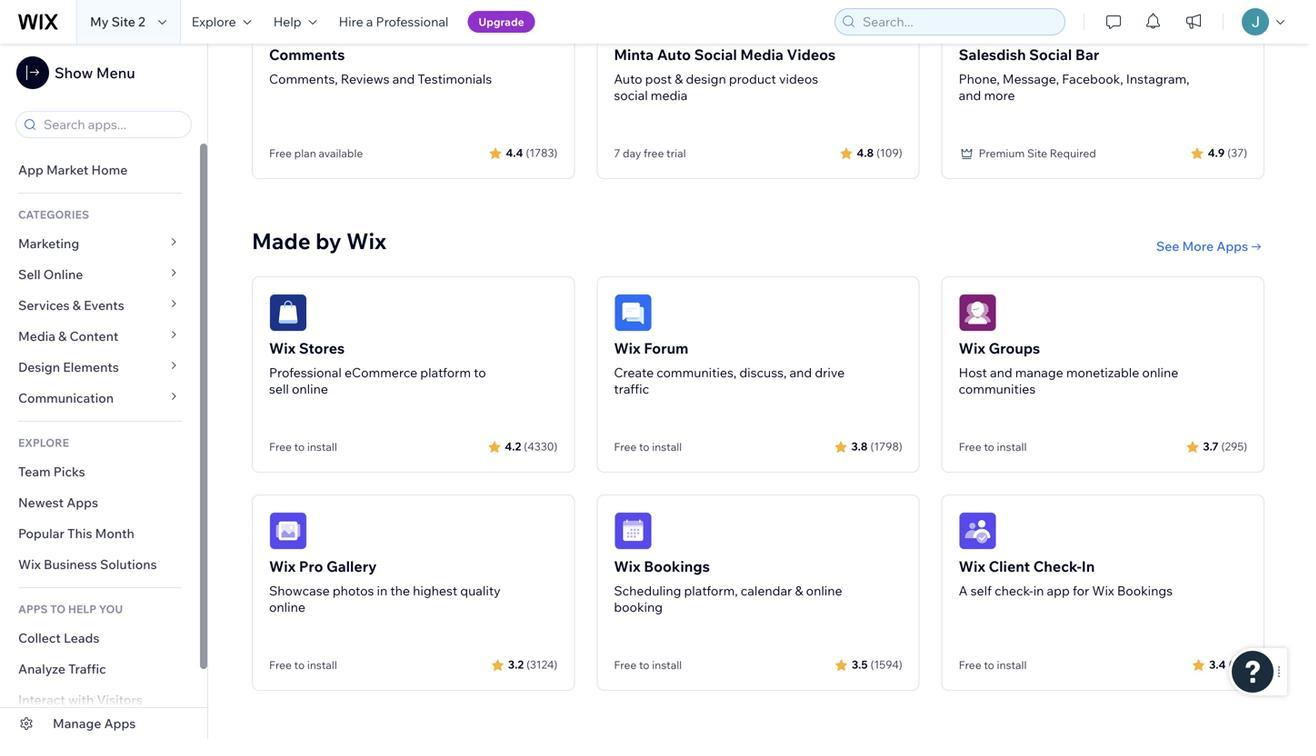 Task type: locate. For each thing, give the bounding box(es) containing it.
free to install down traffic
[[614, 440, 682, 454]]

facebook,
[[1062, 71, 1124, 87]]

a
[[366, 14, 373, 30]]

in left "the"
[[377, 583, 388, 599]]

wix right the for
[[1093, 583, 1115, 599]]

salesdish social bar phone, message, facebook, instagram, and more
[[959, 46, 1190, 103]]

2 social from the left
[[1030, 46, 1073, 64]]

online right 'calendar'
[[806, 583, 843, 599]]

stores
[[299, 339, 345, 357]]

wix inside wix pro gallery showcase photos in the highest quality online
[[269, 558, 296, 576]]

free for wix client check-in
[[959, 659, 982, 672]]

and
[[393, 71, 415, 87], [959, 87, 982, 103], [790, 365, 812, 381], [990, 365, 1013, 381]]

show menu
[[55, 64, 135, 82]]

wix up a
[[959, 558, 986, 576]]

show menu button
[[16, 56, 135, 89]]

to for wix stores
[[294, 440, 305, 454]]

wix for host
[[959, 339, 986, 357]]

you
[[99, 603, 123, 616]]

2
[[138, 14, 145, 30]]

install for host
[[997, 440, 1027, 454]]

3.5 (1594)
[[852, 658, 903, 672]]

free to install for gallery
[[269, 659, 337, 672]]

social inside the salesdish social bar phone, message, facebook, instagram, and more
[[1030, 46, 1073, 64]]

install down check-
[[997, 659, 1027, 672]]

0 horizontal spatial professional
[[269, 365, 342, 381]]

apps
[[1217, 238, 1249, 254], [67, 495, 98, 511], [104, 716, 136, 732]]

0 vertical spatial site
[[112, 14, 135, 30]]

1 horizontal spatial auto
[[657, 46, 691, 64]]

1 horizontal spatial social
[[1030, 46, 1073, 64]]

1 vertical spatial site
[[1028, 146, 1048, 160]]

and up communities
[[990, 365, 1013, 381]]

drive
[[815, 365, 845, 381]]

0 horizontal spatial bookings
[[644, 558, 710, 576]]

online
[[1143, 365, 1179, 381], [292, 381, 328, 397], [806, 583, 843, 599], [269, 599, 305, 615]]

client
[[989, 558, 1031, 576]]

apps right more
[[1217, 238, 1249, 254]]

1 horizontal spatial professional
[[376, 14, 449, 30]]

online right sell
[[292, 381, 328, 397]]

0 horizontal spatial social
[[694, 46, 737, 64]]

online inside wix groups host and manage monetizable online communities
[[1143, 365, 1179, 381]]

7
[[614, 146, 621, 160]]

and left drive at the right
[[790, 365, 812, 381]]

newest apps
[[18, 495, 98, 511]]

elements
[[63, 359, 119, 375]]

1 vertical spatial professional
[[269, 365, 342, 381]]

wix inside sidebar element
[[18, 557, 41, 573]]

wix down wix stores logo
[[269, 339, 296, 357]]

apps to help you
[[18, 603, 123, 616]]

videos
[[787, 46, 836, 64]]

0 vertical spatial media
[[741, 46, 784, 64]]

booking
[[614, 599, 663, 615]]

bookings inside wix client check-in a self check-in app for wix bookings
[[1118, 583, 1173, 599]]

Search apps... field
[[38, 112, 186, 137]]

1 vertical spatial apps
[[67, 495, 98, 511]]

& right 'calendar'
[[795, 583, 804, 599]]

this
[[67, 526, 92, 542]]

free down communities
[[959, 440, 982, 454]]

to inside wix stores professional ecommerce platform to sell online
[[474, 365, 486, 381]]

free down sell
[[269, 440, 292, 454]]

0 horizontal spatial apps
[[67, 495, 98, 511]]

host
[[959, 365, 988, 381]]

analyze traffic
[[18, 661, 106, 677]]

popular
[[18, 526, 64, 542]]

wix
[[347, 227, 387, 255], [269, 339, 296, 357], [614, 339, 641, 357], [959, 339, 986, 357], [18, 557, 41, 573], [269, 558, 296, 576], [614, 558, 641, 576], [959, 558, 986, 576], [1093, 583, 1115, 599]]

app
[[1047, 583, 1070, 599]]

wix inside wix forum create communities, discuss, and drive traffic
[[614, 339, 641, 357]]

1 vertical spatial auto
[[614, 71, 643, 87]]

sell
[[269, 381, 289, 397]]

highest
[[413, 583, 458, 599]]

4.8 (109)
[[857, 146, 903, 160]]

to right platform
[[474, 365, 486, 381]]

picks
[[53, 464, 85, 480]]

product
[[729, 71, 777, 87]]

0 horizontal spatial site
[[112, 14, 135, 30]]

auto up the post
[[657, 46, 691, 64]]

free to install down booking
[[614, 659, 682, 672]]

site for my
[[112, 14, 135, 30]]

more
[[1183, 238, 1214, 254]]

media up the design
[[18, 328, 55, 344]]

wix groups logo image
[[959, 294, 997, 332]]

explore
[[192, 14, 236, 30]]

site right premium
[[1028, 146, 1048, 160]]

collect
[[18, 630, 61, 646]]

media up the product
[[741, 46, 784, 64]]

free down a
[[959, 659, 982, 672]]

wix left the pro
[[269, 558, 296, 576]]

0 horizontal spatial media
[[18, 328, 55, 344]]

free to install for professional
[[269, 440, 337, 454]]

1 horizontal spatial bookings
[[1118, 583, 1173, 599]]

apps inside button
[[1217, 238, 1249, 254]]

install down communities
[[997, 440, 1027, 454]]

wix inside wix bookings scheduling platform, calendar & online booking
[[614, 558, 641, 576]]

popular this month link
[[0, 518, 200, 549]]

3.2
[[508, 658, 524, 672]]

premium
[[979, 146, 1025, 160]]

social up message, on the top right
[[1030, 46, 1073, 64]]

see
[[1157, 238, 1180, 254]]

&
[[675, 71, 683, 87], [72, 297, 81, 313], [58, 328, 67, 344], [795, 583, 804, 599]]

free down showcase
[[269, 659, 292, 672]]

& left content on the left top of page
[[58, 328, 67, 344]]

wix up host
[[959, 339, 986, 357]]

1 horizontal spatial site
[[1028, 146, 1048, 160]]

bookings up scheduling
[[644, 558, 710, 576]]

& inside "link"
[[58, 328, 67, 344]]

social inside "minta auto social media videos auto post & design product videos social media"
[[694, 46, 737, 64]]

apps down visitors
[[104, 716, 136, 732]]

install down communities,
[[652, 440, 682, 454]]

ecommerce
[[345, 365, 418, 381]]

wix up create
[[614, 339, 641, 357]]

professional right a
[[376, 14, 449, 30]]

free to install down communities
[[959, 440, 1027, 454]]

(4330)
[[524, 440, 558, 453]]

to down communities
[[984, 440, 995, 454]]

apps for newest apps
[[67, 495, 98, 511]]

apps up this
[[67, 495, 98, 511]]

wix down popular on the bottom left of page
[[18, 557, 41, 573]]

media & content
[[18, 328, 118, 344]]

online right monetizable
[[1143, 365, 1179, 381]]

7 day free trial
[[614, 146, 686, 160]]

to down booking
[[639, 659, 650, 672]]

professional down the "stores"
[[269, 365, 342, 381]]

0 vertical spatial bookings
[[644, 558, 710, 576]]

free to install down sell
[[269, 440, 337, 454]]

free to install
[[269, 440, 337, 454], [614, 440, 682, 454], [959, 440, 1027, 454], [269, 659, 337, 672], [614, 659, 682, 672], [959, 659, 1027, 672]]

install
[[307, 440, 337, 454], [652, 440, 682, 454], [997, 440, 1027, 454], [307, 659, 337, 672], [652, 659, 682, 672], [997, 659, 1027, 672]]

install for scheduling
[[652, 659, 682, 672]]

minta auto social media videos auto post & design product videos social media
[[614, 46, 836, 103]]

and right reviews
[[393, 71, 415, 87]]

traffic
[[68, 661, 106, 677]]

wix inside wix stores professional ecommerce platform to sell online
[[269, 339, 296, 357]]

and down phone,
[[959, 87, 982, 103]]

1 horizontal spatial apps
[[104, 716, 136, 732]]

1 in from the left
[[377, 583, 388, 599]]

to down the self
[[984, 659, 995, 672]]

marketing
[[18, 236, 79, 251]]

quality
[[460, 583, 501, 599]]

wix stores logo image
[[269, 294, 307, 332]]

interact with visitors link
[[0, 685, 200, 716]]

install down showcase
[[307, 659, 337, 672]]

message,
[[1003, 71, 1060, 87]]

1 horizontal spatial in
[[1034, 583, 1044, 599]]

scheduling
[[614, 583, 682, 599]]

and inside "comments comments, reviews and testimonials"
[[393, 71, 415, 87]]

salesdish
[[959, 46, 1026, 64]]

(1798)
[[871, 440, 903, 453]]

site
[[112, 14, 135, 30], [1028, 146, 1048, 160]]

bookings right the for
[[1118, 583, 1173, 599]]

wix pro gallery logo image
[[269, 512, 307, 550]]

online inside wix stores professional ecommerce platform to sell online
[[292, 381, 328, 397]]

manage
[[1016, 365, 1064, 381]]

free down booking
[[614, 659, 637, 672]]

wix for create
[[614, 339, 641, 357]]

forum
[[644, 339, 689, 357]]

upgrade
[[479, 15, 524, 29]]

wix up scheduling
[[614, 558, 641, 576]]

0 vertical spatial professional
[[376, 14, 449, 30]]

comments,
[[269, 71, 338, 87]]

site for premium
[[1028, 146, 1048, 160]]

wix bookings scheduling platform, calendar & online booking
[[614, 558, 843, 615]]

professional inside wix stores professional ecommerce platform to sell online
[[269, 365, 342, 381]]

to down traffic
[[639, 440, 650, 454]]

auto up social
[[614, 71, 643, 87]]

social up "design"
[[694, 46, 737, 64]]

free plan available
[[269, 146, 363, 160]]

the
[[391, 583, 410, 599]]

1 horizontal spatial media
[[741, 46, 784, 64]]

free for wix forum
[[614, 440, 637, 454]]

marketing link
[[0, 228, 200, 259]]

0 vertical spatial auto
[[657, 46, 691, 64]]

2 vertical spatial apps
[[104, 716, 136, 732]]

(295)
[[1222, 440, 1248, 453]]

analyze
[[18, 661, 65, 677]]

online down showcase
[[269, 599, 305, 615]]

day
[[623, 146, 641, 160]]

wix inside wix groups host and manage monetizable online communities
[[959, 339, 986, 357]]

site left 2
[[112, 14, 135, 30]]

wix stores professional ecommerce platform to sell online
[[269, 339, 486, 397]]

business
[[44, 557, 97, 573]]

bookings
[[644, 558, 710, 576], [1118, 583, 1173, 599]]

media inside "minta auto social media videos auto post & design product videos social media"
[[741, 46, 784, 64]]

install up "wix pro gallery logo"
[[307, 440, 337, 454]]

& up media
[[675, 71, 683, 87]]

to for wix pro gallery
[[294, 659, 305, 672]]

discuss,
[[740, 365, 787, 381]]

install for create
[[652, 440, 682, 454]]

social
[[614, 87, 648, 103]]

free to install down showcase
[[269, 659, 337, 672]]

0 vertical spatial apps
[[1217, 238, 1249, 254]]

1 vertical spatial media
[[18, 328, 55, 344]]

to up "wix pro gallery logo"
[[294, 440, 305, 454]]

to down showcase
[[294, 659, 305, 672]]

0 horizontal spatial in
[[377, 583, 388, 599]]

free to install for host
[[959, 440, 1027, 454]]

2 in from the left
[[1034, 583, 1044, 599]]

1 social from the left
[[694, 46, 737, 64]]

post
[[645, 71, 672, 87]]

in left "app" at the bottom right of the page
[[1034, 583, 1044, 599]]

2 horizontal spatial apps
[[1217, 238, 1249, 254]]

to for wix groups
[[984, 440, 995, 454]]

install down booking
[[652, 659, 682, 672]]

free to install down the self
[[959, 659, 1027, 672]]

in
[[377, 583, 388, 599], [1034, 583, 1044, 599]]

leads
[[64, 630, 100, 646]]

1 vertical spatial bookings
[[1118, 583, 1173, 599]]

free down traffic
[[614, 440, 637, 454]]

interact with visitors
[[18, 692, 143, 708]]



Task type: describe. For each thing, give the bounding box(es) containing it.
sidebar element
[[0, 44, 208, 739]]

team picks
[[18, 464, 85, 480]]

manage apps link
[[0, 708, 207, 739]]

with
[[68, 692, 94, 708]]

platform,
[[684, 583, 738, 599]]

3.2 (3124)
[[508, 658, 558, 672]]

my
[[90, 14, 109, 30]]

communication link
[[0, 383, 200, 414]]

online inside wix pro gallery showcase photos in the highest quality online
[[269, 599, 305, 615]]

self
[[971, 583, 992, 599]]

Search... field
[[858, 9, 1060, 35]]

0 horizontal spatial auto
[[614, 71, 643, 87]]

free for wix stores
[[269, 440, 292, 454]]

sell
[[18, 266, 41, 282]]

wix bookings logo image
[[614, 512, 652, 550]]

online inside wix bookings scheduling platform, calendar & online booking
[[806, 583, 843, 599]]

wix client check-in logo image
[[959, 512, 997, 550]]

communities,
[[657, 365, 737, 381]]

upgrade button
[[468, 11, 535, 33]]

3.4
[[1210, 658, 1226, 672]]

wix right by
[[347, 227, 387, 255]]

bookings inside wix bookings scheduling platform, calendar & online booking
[[644, 558, 710, 576]]

free for wix groups
[[959, 440, 982, 454]]

apps for manage apps
[[104, 716, 136, 732]]

help
[[273, 14, 302, 30]]

wix forum logo image
[[614, 294, 652, 332]]

visitors
[[97, 692, 143, 708]]

interact
[[18, 692, 65, 708]]

sell online link
[[0, 259, 200, 290]]

month
[[95, 526, 134, 542]]

to for wix forum
[[639, 440, 650, 454]]

4.9
[[1208, 146, 1225, 160]]

comments
[[269, 46, 345, 64]]

services
[[18, 297, 70, 313]]

photos
[[333, 583, 374, 599]]

4.4 (1783)
[[506, 146, 558, 160]]

3.7 (295)
[[1204, 440, 1248, 453]]

market
[[46, 162, 89, 178]]

made
[[252, 227, 311, 255]]

explore
[[18, 436, 69, 450]]

calendar
[[741, 583, 792, 599]]

media
[[651, 87, 688, 103]]

services & events
[[18, 297, 124, 313]]

traffic
[[614, 381, 649, 397]]

install for check-
[[997, 659, 1027, 672]]

and inside wix forum create communities, discuss, and drive traffic
[[790, 365, 812, 381]]

wix business solutions
[[18, 557, 157, 573]]

check-
[[995, 583, 1034, 599]]

help button
[[263, 0, 328, 44]]

team
[[18, 464, 51, 480]]

and inside the salesdish social bar phone, message, facebook, instagram, and more
[[959, 87, 982, 103]]

wix for gallery
[[269, 558, 296, 576]]

free to install for scheduling
[[614, 659, 682, 672]]

(1594)
[[871, 658, 903, 672]]

install for gallery
[[307, 659, 337, 672]]

professional for stores
[[269, 365, 342, 381]]

apps
[[18, 603, 48, 616]]

hire a professional link
[[328, 0, 460, 44]]

videos
[[779, 71, 819, 87]]

free for wix pro gallery
[[269, 659, 292, 672]]

free for wix bookings
[[614, 659, 637, 672]]

3.8 (1798)
[[852, 440, 903, 453]]

in inside wix client check-in a self check-in app for wix bookings
[[1034, 583, 1044, 599]]

team picks link
[[0, 457, 200, 487]]

3.8
[[852, 440, 868, 453]]

to for wix bookings
[[639, 659, 650, 672]]

4.2
[[505, 440, 521, 453]]

media inside media & content "link"
[[18, 328, 55, 344]]

phone,
[[959, 71, 1000, 87]]

free to install for create
[[614, 440, 682, 454]]

events
[[84, 297, 124, 313]]

wix for scheduling
[[614, 558, 641, 576]]

(13)
[[1229, 658, 1248, 672]]

4.9 (37)
[[1208, 146, 1248, 160]]

wix for check-
[[959, 558, 986, 576]]

menu
[[96, 64, 135, 82]]

analyze traffic link
[[0, 654, 200, 685]]

check-
[[1034, 558, 1082, 576]]

in inside wix pro gallery showcase photos in the highest quality online
[[377, 583, 388, 599]]

wix for solutions
[[18, 557, 41, 573]]

professional for a
[[376, 14, 449, 30]]

design elements
[[18, 359, 119, 375]]

manage apps
[[53, 716, 136, 732]]

showcase
[[269, 583, 330, 599]]

3.7
[[1204, 440, 1219, 453]]

collect leads
[[18, 630, 100, 646]]

4.4
[[506, 146, 523, 160]]

4.8
[[857, 146, 874, 160]]

communication
[[18, 390, 117, 406]]

design
[[18, 359, 60, 375]]

app
[[18, 162, 43, 178]]

& inside wix bookings scheduling platform, calendar & online booking
[[795, 583, 804, 599]]

manage
[[53, 716, 101, 732]]

& left events at the top
[[72, 297, 81, 313]]

design elements link
[[0, 352, 200, 383]]

for
[[1073, 583, 1090, 599]]

free to install for check-
[[959, 659, 1027, 672]]

my site 2
[[90, 14, 145, 30]]

wix pro gallery showcase photos in the highest quality online
[[269, 558, 501, 615]]

content
[[70, 328, 118, 344]]

and inside wix groups host and manage monetizable online communities
[[990, 365, 1013, 381]]

sell online
[[18, 266, 83, 282]]

install for professional
[[307, 440, 337, 454]]

newest
[[18, 495, 64, 511]]

made by wix
[[252, 227, 387, 255]]

collect leads link
[[0, 623, 200, 654]]

to for wix client check-in
[[984, 659, 995, 672]]

wix for professional
[[269, 339, 296, 357]]

& inside "minta auto social media videos auto post & design product videos social media"
[[675, 71, 683, 87]]

free left plan at the left of the page
[[269, 146, 292, 160]]



Task type: vqa. For each thing, say whether or not it's contained in the screenshot.
3.7 (295)
yes



